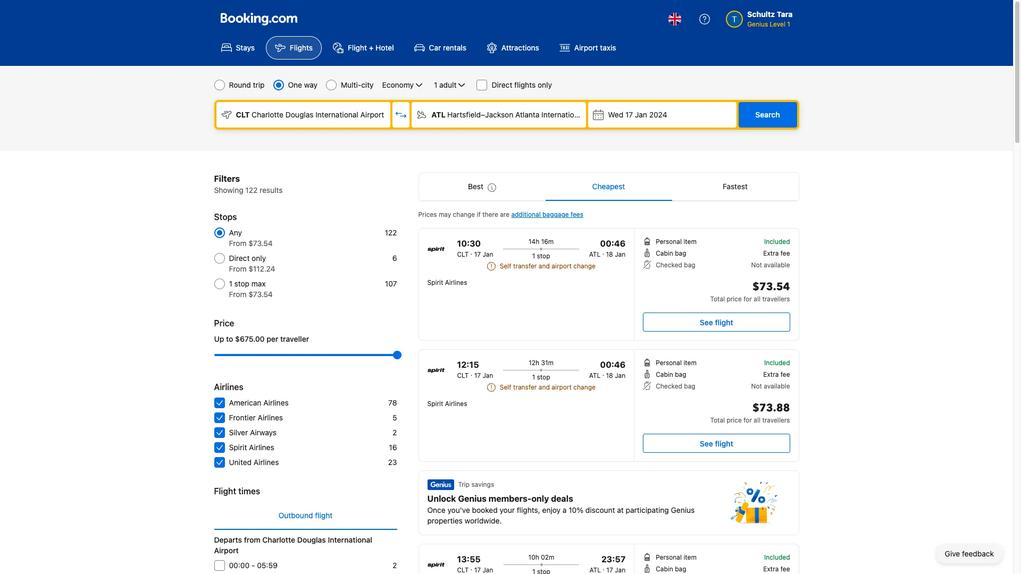 Task type: vqa. For each thing, say whether or not it's contained in the screenshot.
Flight + Hotel Flight
yes



Task type: describe. For each thing, give the bounding box(es) containing it.
airport inside departs from charlotte douglas international airport
[[214, 547, 239, 556]]

0 vertical spatial clt
[[236, 110, 250, 119]]

3 personal item from the top
[[656, 554, 697, 562]]

from inside 1 stop max from $73.54
[[229, 290, 247, 299]]

change for $73.88
[[574, 384, 596, 392]]

5
[[393, 414, 397, 423]]

trip
[[253, 80, 265, 89]]

filters showing 122 results
[[214, 174, 283, 195]]

silver
[[229, 428, 248, 437]]

outbound
[[279, 511, 313, 520]]

one
[[288, 80, 302, 89]]

00:46 for $73.88
[[601, 360, 626, 370]]

feedback
[[963, 550, 995, 559]]

extra fee for $73.88
[[764, 371, 791, 379]]

stays
[[236, 43, 255, 52]]

direct for direct only from $112.24
[[229, 254, 250, 263]]

results
[[260, 186, 283, 195]]

round
[[229, 80, 251, 89]]

give feedback
[[946, 550, 995, 559]]

direct flights only
[[492, 80, 552, 89]]

2 vertical spatial spirit airlines
[[229, 443, 274, 452]]

tab list containing best
[[419, 173, 799, 202]]

airways
[[250, 428, 277, 437]]

transfer for $73.54
[[514, 262, 537, 270]]

frontier
[[229, 414, 256, 423]]

2 for silver airways
[[393, 428, 397, 437]]

savings
[[472, 481, 495, 489]]

2 for 00:00 - 05:59
[[393, 561, 397, 571]]

10:30
[[457, 239, 481, 249]]

extra for $73.88
[[764, 371, 779, 379]]

schultz tara genius level 1
[[748, 10, 793, 28]]

0 vertical spatial charlotte
[[252, 110, 284, 119]]

clt charlotte douglas international airport
[[236, 110, 384, 119]]

self for $73.88
[[500, 384, 512, 392]]

price
[[214, 319, 234, 328]]

deals
[[551, 494, 574, 504]]

14h 16m
[[529, 238, 554, 246]]

13:55
[[457, 555, 481, 565]]

not available for $73.54
[[752, 261, 791, 269]]

1 inside dropdown button
[[434, 80, 438, 89]]

cabin bag for $73.88
[[656, 371, 687, 379]]

taxis
[[600, 43, 617, 52]]

cheapest
[[593, 182, 626, 191]]

1 inside 1 stop max from $73.54
[[229, 279, 232, 288]]

3 item from the top
[[684, 554, 697, 562]]

jan inside 12:15 clt . 17 jan
[[483, 372, 494, 380]]

car rentals link
[[405, 36, 476, 60]]

+
[[369, 43, 374, 52]]

cabin bag for $73.54
[[656, 250, 687, 258]]

2 vertical spatial spirit
[[229, 443, 247, 452]]

transfer for $73.88
[[514, 384, 537, 392]]

trip
[[458, 481, 470, 489]]

personal item for $73.88
[[656, 359, 697, 367]]

flight for flight times
[[214, 487, 236, 497]]

filters
[[214, 174, 240, 184]]

3 extra from the top
[[764, 566, 779, 574]]

atl hartsfield–jackson atlanta international airport
[[432, 110, 611, 119]]

05:59
[[257, 561, 278, 571]]

not for $73.88
[[752, 383, 763, 391]]

3 cabin bag from the top
[[656, 566, 687, 574]]

wed
[[608, 110, 624, 119]]

prices may change if there are additional baggage fees
[[419, 211, 584, 219]]

attractions link
[[478, 36, 549, 60]]

10h 02m
[[529, 554, 555, 562]]

unlock
[[428, 494, 456, 504]]

united
[[229, 458, 252, 467]]

fees
[[571, 211, 584, 219]]

0 vertical spatial only
[[538, 80, 552, 89]]

best
[[468, 182, 484, 191]]

available for $73.54
[[764, 261, 791, 269]]

from inside direct only from $112.24
[[229, 265, 247, 274]]

$73.88
[[753, 401, 791, 416]]

flights,
[[517, 506, 541, 515]]

to
[[226, 335, 233, 344]]

self transfer and airport change for $73.88
[[500, 384, 596, 392]]

10:30 clt . 17 jan
[[457, 239, 494, 259]]

fastest
[[723, 182, 748, 191]]

airport for $73.88
[[552, 384, 572, 392]]

you've
[[448, 506, 470, 515]]

car
[[429, 43, 441, 52]]

frontier airlines
[[229, 414, 283, 423]]

any
[[229, 228, 242, 237]]

$73.54 inside any from $73.54
[[249, 239, 273, 248]]

airlines up frontier airlines
[[264, 399, 289, 408]]

showing
[[214, 186, 244, 195]]

00:00 - 05:59
[[229, 561, 278, 571]]

american airlines
[[229, 399, 289, 408]]

personal for $73.88
[[656, 359, 682, 367]]

cabin for $73.54
[[656, 250, 674, 258]]

times
[[239, 487, 260, 497]]

23:57
[[602, 555, 626, 565]]

00:46 atl . 18 jan for $73.54
[[590, 239, 626, 259]]

travellers for $73.88
[[763, 417, 791, 425]]

airport for $73.54
[[552, 262, 572, 270]]

16
[[389, 443, 397, 452]]

spirit for $73.54
[[428, 279, 444, 287]]

18 for $73.88
[[606, 372, 614, 380]]

0 vertical spatial douglas
[[286, 110, 314, 119]]

united airlines
[[229, 458, 279, 467]]

checked bag for $73.54
[[656, 261, 696, 269]]

23
[[388, 458, 397, 467]]

departs
[[214, 536, 242, 545]]

2024
[[650, 110, 668, 119]]

see flight button for $73.88
[[644, 434, 791, 453]]

outbound flight button
[[214, 502, 397, 530]]

3 extra fee from the top
[[764, 566, 791, 574]]

and for $73.54
[[539, 262, 550, 270]]

level
[[770, 20, 786, 28]]

12:15 clt . 17 jan
[[457, 360, 494, 380]]

for for $73.88
[[744, 417, 753, 425]]

1 adult button
[[433, 79, 469, 92]]

included for $73.88
[[765, 359, 791, 367]]

hartsfield–jackson
[[448, 110, 514, 119]]

1 stop for $73.88
[[533, 374, 551, 382]]

per
[[267, 335, 279, 344]]

17 for $73.88
[[475, 372, 481, 380]]

flight times
[[214, 487, 260, 497]]

a
[[563, 506, 567, 515]]

flight inside outbound flight "button"
[[315, 511, 333, 520]]

tara
[[777, 10, 793, 19]]

not available for $73.88
[[752, 383, 791, 391]]

jan inside 10:30 clt . 17 jan
[[483, 251, 494, 259]]

best button
[[419, 173, 546, 201]]

airport taxis
[[575, 43, 617, 52]]

stop for $73.88
[[537, 374, 551, 382]]

17 inside dropdown button
[[626, 110, 633, 119]]

17 for $73.54
[[475, 251, 481, 259]]

genius inside schultz tara genius level 1
[[748, 20, 769, 28]]

prices
[[419, 211, 437, 219]]

$112.24
[[249, 265, 275, 274]]

booked
[[472, 506, 498, 515]]

atl for $73.88
[[590, 372, 601, 380]]

not for $73.54
[[752, 261, 763, 269]]

fastest button
[[672, 173, 799, 201]]

3 personal from the top
[[656, 554, 682, 562]]

see flight for $73.54
[[700, 318, 734, 327]]

checked for $73.54
[[656, 261, 683, 269]]

international for atlanta
[[542, 110, 585, 119]]

item for $73.54
[[684, 238, 697, 246]]

see for $73.54
[[700, 318, 714, 327]]

00:46 for $73.54
[[601, 239, 626, 249]]

properties
[[428, 517, 463, 526]]

silver airways
[[229, 428, 277, 437]]

direct only from $112.24
[[229, 254, 275, 274]]

atl for $73.54
[[590, 251, 601, 259]]

1 vertical spatial 122
[[385, 228, 397, 237]]

enjoy
[[543, 506, 561, 515]]

1 adult
[[434, 80, 457, 89]]



Task type: locate. For each thing, give the bounding box(es) containing it.
rentals
[[443, 43, 467, 52]]

spirit right '78' on the bottom of the page
[[428, 400, 444, 408]]

3 fee from the top
[[781, 566, 791, 574]]

0 vertical spatial and
[[539, 262, 550, 270]]

1 vertical spatial 00:46
[[601, 360, 626, 370]]

2 for from the top
[[744, 417, 753, 425]]

2 vertical spatial extra
[[764, 566, 779, 574]]

1 00:46 atl . 18 jan from the top
[[590, 239, 626, 259]]

2 all from the top
[[754, 417, 761, 425]]

1 1 stop from the top
[[533, 252, 551, 260]]

flight for $73.88
[[716, 439, 734, 448]]

see flight button for $73.54
[[644, 313, 791, 332]]

search button
[[739, 102, 798, 128]]

available up $73.54 total price for all travellers
[[764, 261, 791, 269]]

0 vertical spatial spirit airlines
[[428, 279, 468, 287]]

17 inside 10:30 clt . 17 jan
[[475, 251, 481, 259]]

1 vertical spatial cabin bag
[[656, 371, 687, 379]]

clt down 10:30
[[457, 251, 469, 259]]

travellers inside $73.88 total price for all travellers
[[763, 417, 791, 425]]

2 fee from the top
[[781, 371, 791, 379]]

and for $73.88
[[539, 384, 550, 392]]

0 vertical spatial extra fee
[[764, 250, 791, 258]]

way
[[304, 80, 318, 89]]

stop left max at the left
[[235, 279, 250, 288]]

2 personal item from the top
[[656, 359, 697, 367]]

at
[[618, 506, 624, 515]]

flight down $73.88 total price for all travellers
[[716, 439, 734, 448]]

0 horizontal spatial genius
[[458, 494, 487, 504]]

1 self transfer and airport change from the top
[[500, 262, 596, 270]]

1 from from the top
[[229, 239, 247, 248]]

round trip
[[229, 80, 265, 89]]

all
[[754, 295, 761, 303], [754, 417, 761, 425]]

clt for $73.88
[[457, 372, 469, 380]]

1 horizontal spatial direct
[[492, 80, 513, 89]]

airlines up american
[[214, 383, 244, 392]]

wed 17 jan 2024
[[608, 110, 668, 119]]

total inside $73.88 total price for all travellers
[[711, 417, 725, 425]]

0 vertical spatial 2
[[393, 428, 397, 437]]

-
[[252, 561, 255, 571]]

max
[[252, 279, 266, 288]]

1 vertical spatial total
[[711, 417, 725, 425]]

1 cabin bag from the top
[[656, 250, 687, 258]]

1 vertical spatial not
[[752, 383, 763, 391]]

1 vertical spatial spirit
[[428, 400, 444, 408]]

2 vertical spatial cabin
[[656, 566, 674, 574]]

international inside departs from charlotte douglas international airport
[[328, 536, 372, 545]]

2 airport from the top
[[552, 384, 572, 392]]

2 vertical spatial clt
[[457, 372, 469, 380]]

genius
[[748, 20, 769, 28], [458, 494, 487, 504], [671, 506, 695, 515]]

available up $73.88
[[764, 383, 791, 391]]

1 left adult
[[434, 80, 438, 89]]

douglas inside departs from charlotte douglas international airport
[[297, 536, 326, 545]]

1 fee from the top
[[781, 250, 791, 258]]

0 vertical spatial change
[[453, 211, 475, 219]]

2 00:46 atl . 18 jan from the top
[[590, 360, 626, 380]]

1 total from the top
[[711, 295, 725, 303]]

not up $73.54 total price for all travellers
[[752, 261, 763, 269]]

2 checked bag from the top
[[656, 383, 696, 391]]

1 vertical spatial charlotte
[[263, 536, 295, 545]]

2 transfer from the top
[[514, 384, 537, 392]]

1 vertical spatial self transfer and airport change
[[500, 384, 596, 392]]

0 vertical spatial travellers
[[763, 295, 791, 303]]

international right atlanta
[[542, 110, 585, 119]]

spirit airlines down 10:30 clt . 17 jan at the left top
[[428, 279, 468, 287]]

2 self from the top
[[500, 384, 512, 392]]

only up enjoy
[[532, 494, 549, 504]]

may
[[439, 211, 451, 219]]

trip savings
[[458, 481, 495, 489]]

douglas down outbound flight "button"
[[297, 536, 326, 545]]

0 vertical spatial 17
[[626, 110, 633, 119]]

0 vertical spatial item
[[684, 238, 697, 246]]

spirit airlines for $73.54
[[428, 279, 468, 287]]

1 down 14h
[[533, 252, 536, 260]]

1 vertical spatial personal
[[656, 359, 682, 367]]

2 checked from the top
[[656, 383, 683, 391]]

airport down "31m"
[[552, 384, 572, 392]]

participating
[[626, 506, 669, 515]]

1 vertical spatial only
[[252, 254, 266, 263]]

self transfer and airport change down "31m"
[[500, 384, 596, 392]]

1 for from the top
[[744, 295, 753, 303]]

international
[[316, 110, 359, 119], [542, 110, 585, 119], [328, 536, 372, 545]]

clt
[[236, 110, 250, 119], [457, 251, 469, 259], [457, 372, 469, 380]]

1 down 12h
[[533, 374, 536, 382]]

checked
[[656, 261, 683, 269], [656, 383, 683, 391]]

all inside $73.88 total price for all travellers
[[754, 417, 761, 425]]

1 vertical spatial 18
[[606, 372, 614, 380]]

stop for $73.54
[[537, 252, 551, 260]]

1 vertical spatial available
[[764, 383, 791, 391]]

0 vertical spatial extra
[[764, 250, 779, 258]]

spirit right 107
[[428, 279, 444, 287]]

see flight button down $73.88 total price for all travellers
[[644, 434, 791, 453]]

2 travellers from the top
[[763, 417, 791, 425]]

1 vertical spatial see
[[700, 439, 714, 448]]

2 total from the top
[[711, 417, 725, 425]]

. inside 10:30 clt . 17 jan
[[471, 249, 473, 257]]

spirit
[[428, 279, 444, 287], [428, 400, 444, 408], [229, 443, 247, 452]]

0 vertical spatial cabin bag
[[656, 250, 687, 258]]

airport
[[575, 43, 598, 52], [361, 110, 384, 119], [587, 110, 611, 119], [214, 547, 239, 556]]

item
[[684, 238, 697, 246], [684, 359, 697, 367], [684, 554, 697, 562]]

for inside $73.88 total price for all travellers
[[744, 417, 753, 425]]

airlines up airways
[[258, 414, 283, 423]]

and down 14h 16m
[[539, 262, 550, 270]]

1 stop for $73.54
[[533, 252, 551, 260]]

122 left results
[[246, 186, 258, 195]]

baggage
[[543, 211, 569, 219]]

1 stop down 12h 31m
[[533, 374, 551, 382]]

2 see from the top
[[700, 439, 714, 448]]

1 vertical spatial 17
[[475, 251, 481, 259]]

all for $73.54
[[754, 295, 761, 303]]

0 vertical spatial total
[[711, 295, 725, 303]]

10h
[[529, 554, 540, 562]]

not available up $73.54 total price for all travellers
[[752, 261, 791, 269]]

fee for $73.88
[[781, 371, 791, 379]]

from down the any
[[229, 239, 247, 248]]

.
[[471, 249, 473, 257], [603, 249, 605, 257], [471, 370, 473, 378], [603, 370, 605, 378], [469, 565, 475, 573], [601, 565, 607, 573]]

0 vertical spatial personal
[[656, 238, 682, 246]]

18 for $73.54
[[606, 251, 614, 259]]

1 available from the top
[[764, 261, 791, 269]]

2 vertical spatial 17
[[475, 372, 481, 380]]

jan
[[635, 110, 648, 119], [483, 251, 494, 259], [615, 251, 626, 259], [483, 372, 494, 380], [615, 372, 626, 380]]

0 vertical spatial checked bag
[[656, 261, 696, 269]]

17 right wed
[[626, 110, 633, 119]]

price inside $73.54 total price for all travellers
[[727, 295, 742, 303]]

1 vertical spatial see flight
[[700, 439, 734, 448]]

clt inside 12:15 clt . 17 jan
[[457, 372, 469, 380]]

0 vertical spatial airport
[[552, 262, 572, 270]]

cabin for $73.88
[[656, 371, 674, 379]]

flight for flight + hotel
[[348, 43, 367, 52]]

airlines right the 'united'
[[254, 458, 279, 467]]

2 included from the top
[[765, 359, 791, 367]]

see flight for $73.88
[[700, 439, 734, 448]]

direct down any from $73.54 on the left of the page
[[229, 254, 250, 263]]

18
[[606, 251, 614, 259], [606, 372, 614, 380]]

1 see flight button from the top
[[644, 313, 791, 332]]

charlotte inside departs from charlotte douglas international airport
[[263, 536, 295, 545]]

genius down schultz
[[748, 20, 769, 28]]

1 self from the top
[[500, 262, 512, 270]]

self for $73.54
[[500, 262, 512, 270]]

airport down 16m
[[552, 262, 572, 270]]

flights link
[[266, 36, 322, 60]]

spirit down silver
[[229, 443, 247, 452]]

1 vertical spatial direct
[[229, 254, 250, 263]]

1 stop down 14h 16m
[[533, 252, 551, 260]]

0 vertical spatial flight
[[348, 43, 367, 52]]

extra for $73.54
[[764, 250, 779, 258]]

1 18 from the top
[[606, 251, 614, 259]]

0 vertical spatial checked
[[656, 261, 683, 269]]

12h
[[529, 359, 540, 367]]

worldwide.
[[465, 517, 502, 526]]

charlotte down the trip
[[252, 110, 284, 119]]

clt down round at left top
[[236, 110, 250, 119]]

1 vertical spatial transfer
[[514, 384, 537, 392]]

fee for $73.54
[[781, 250, 791, 258]]

2 extra from the top
[[764, 371, 779, 379]]

0 vertical spatial fee
[[781, 250, 791, 258]]

if
[[477, 211, 481, 219]]

flight inside "link"
[[348, 43, 367, 52]]

2 and from the top
[[539, 384, 550, 392]]

1 extra from the top
[[764, 250, 779, 258]]

1 vertical spatial from
[[229, 265, 247, 274]]

economy
[[382, 80, 414, 89]]

2 item from the top
[[684, 359, 697, 367]]

from inside any from $73.54
[[229, 239, 247, 248]]

members-
[[489, 494, 532, 504]]

2 from from the top
[[229, 265, 247, 274]]

1 vertical spatial checked bag
[[656, 383, 696, 391]]

douglas down one way
[[286, 110, 314, 119]]

1 down tara
[[788, 20, 791, 28]]

1 cabin from the top
[[656, 250, 674, 258]]

1 personal item from the top
[[656, 238, 697, 246]]

0 vertical spatial not
[[752, 261, 763, 269]]

included for $73.54
[[765, 238, 791, 246]]

unlock genius members-only deals once you've booked your flights, enjoy a 10% discount at participating genius properties worldwide.
[[428, 494, 695, 526]]

stop inside 1 stop max from $73.54
[[235, 279, 250, 288]]

17 down 10:30
[[475, 251, 481, 259]]

1 all from the top
[[754, 295, 761, 303]]

from up 1 stop max from $73.54
[[229, 265, 247, 274]]

2 cabin from the top
[[656, 371, 674, 379]]

0 vertical spatial price
[[727, 295, 742, 303]]

1 vertical spatial price
[[727, 417, 742, 425]]

12h 31m
[[529, 359, 554, 367]]

international down the 'multi-'
[[316, 110, 359, 119]]

02m
[[541, 554, 555, 562]]

1 vertical spatial flight
[[214, 487, 236, 497]]

0 vertical spatial transfer
[[514, 262, 537, 270]]

6
[[393, 254, 397, 263]]

only inside unlock genius members-only deals once you've booked your flights, enjoy a 10% discount at participating genius properties worldwide.
[[532, 494, 549, 504]]

spirit airlines for $73.88
[[428, 400, 468, 408]]

spirit airlines
[[428, 279, 468, 287], [428, 400, 468, 408], [229, 443, 274, 452]]

travellers inside $73.54 total price for all travellers
[[763, 295, 791, 303]]

not up $73.88
[[752, 383, 763, 391]]

from up price
[[229, 290, 247, 299]]

0 vertical spatial cabin
[[656, 250, 674, 258]]

1 not from the top
[[752, 261, 763, 269]]

1 extra fee from the top
[[764, 250, 791, 258]]

1 see flight from the top
[[700, 318, 734, 327]]

0 vertical spatial 00:46 atl . 18 jan
[[590, 239, 626, 259]]

1 vertical spatial and
[[539, 384, 550, 392]]

12:15
[[457, 360, 479, 370]]

2 extra fee from the top
[[764, 371, 791, 379]]

flight for $73.54
[[716, 318, 734, 327]]

1 vertical spatial 2
[[393, 561, 397, 571]]

1 personal from the top
[[656, 238, 682, 246]]

not available up $73.88
[[752, 383, 791, 391]]

0 vertical spatial not available
[[752, 261, 791, 269]]

transfer down 12h
[[514, 384, 537, 392]]

1 2 from the top
[[393, 428, 397, 437]]

and down 12h 31m
[[539, 384, 550, 392]]

genius down trip savings
[[458, 494, 487, 504]]

17 down the 12:15
[[475, 372, 481, 380]]

atl
[[432, 110, 446, 119], [590, 251, 601, 259], [590, 372, 601, 380]]

transfer down 14h
[[514, 262, 537, 270]]

1 vertical spatial clt
[[457, 251, 469, 259]]

0 vertical spatial all
[[754, 295, 761, 303]]

spirit airlines down 12:15 clt . 17 jan
[[428, 400, 468, 408]]

up
[[214, 335, 224, 344]]

1 not available from the top
[[752, 261, 791, 269]]

0 vertical spatial 122
[[246, 186, 258, 195]]

discount
[[586, 506, 616, 515]]

1 vertical spatial cabin
[[656, 371, 674, 379]]

$73.54 total price for all travellers
[[711, 280, 791, 303]]

0 vertical spatial personal item
[[656, 238, 697, 246]]

1 left max at the left
[[229, 279, 232, 288]]

2 00:46 from the top
[[601, 360, 626, 370]]

2 vertical spatial personal item
[[656, 554, 697, 562]]

change for $73.54
[[574, 262, 596, 270]]

1 and from the top
[[539, 262, 550, 270]]

from
[[229, 239, 247, 248], [229, 265, 247, 274], [229, 290, 247, 299]]

2 vertical spatial atl
[[590, 372, 601, 380]]

122 inside filters showing 122 results
[[246, 186, 258, 195]]

2 18 from the top
[[606, 372, 614, 380]]

attractions
[[502, 43, 540, 52]]

0 vertical spatial genius
[[748, 20, 769, 28]]

charlotte right from
[[263, 536, 295, 545]]

personal item for $73.54
[[656, 238, 697, 246]]

2 vertical spatial included
[[765, 554, 791, 562]]

1 horizontal spatial 122
[[385, 228, 397, 237]]

00:46 atl . 18 jan for $73.88
[[590, 360, 626, 380]]

stays link
[[212, 36, 264, 60]]

any from $73.54
[[229, 228, 273, 248]]

total inside $73.54 total price for all travellers
[[711, 295, 725, 303]]

1 vertical spatial for
[[744, 417, 753, 425]]

1 included from the top
[[765, 238, 791, 246]]

see flight down $73.54 total price for all travellers
[[700, 318, 734, 327]]

1 vertical spatial included
[[765, 359, 791, 367]]

checked bag for $73.88
[[656, 383, 696, 391]]

1 horizontal spatial flight
[[348, 43, 367, 52]]

2 vertical spatial genius
[[671, 506, 695, 515]]

see flight button down $73.54 total price for all travellers
[[644, 313, 791, 332]]

direct left flights
[[492, 80, 513, 89]]

transfer
[[514, 262, 537, 270], [514, 384, 537, 392]]

total for $73.88
[[711, 417, 725, 425]]

direct inside direct only from $112.24
[[229, 254, 250, 263]]

airlines down 12:15 clt . 17 jan
[[445, 400, 468, 408]]

17 inside 12:15 clt . 17 jan
[[475, 372, 481, 380]]

flight left +
[[348, 43, 367, 52]]

2 not from the top
[[752, 383, 763, 391]]

0 vertical spatial for
[[744, 295, 753, 303]]

0 vertical spatial from
[[229, 239, 247, 248]]

2 see flight from the top
[[700, 439, 734, 448]]

$675.00
[[235, 335, 265, 344]]

1 see from the top
[[700, 318, 714, 327]]

genius image
[[428, 480, 454, 491], [428, 480, 454, 491], [731, 482, 778, 525]]

item for $73.88
[[684, 359, 697, 367]]

for for $73.54
[[744, 295, 753, 303]]

spirit airlines down silver airways
[[229, 443, 274, 452]]

price inside $73.88 total price for all travellers
[[727, 417, 742, 425]]

2 available from the top
[[764, 383, 791, 391]]

. inside 12:15 clt . 17 jan
[[471, 370, 473, 378]]

122 up the 6
[[385, 228, 397, 237]]

1 airport from the top
[[552, 262, 572, 270]]

0 horizontal spatial 122
[[246, 186, 258, 195]]

all for $73.88
[[754, 417, 761, 425]]

16m
[[542, 238, 554, 246]]

booking.com logo image
[[221, 13, 297, 25], [221, 13, 297, 25]]

2 horizontal spatial genius
[[748, 20, 769, 28]]

17
[[626, 110, 633, 119], [475, 251, 481, 259], [475, 372, 481, 380]]

1
[[788, 20, 791, 28], [434, 80, 438, 89], [533, 252, 536, 260], [229, 279, 232, 288], [533, 374, 536, 382]]

american
[[229, 399, 262, 408]]

2 vertical spatial only
[[532, 494, 549, 504]]

0 vertical spatial atl
[[432, 110, 446, 119]]

only right flights
[[538, 80, 552, 89]]

clt inside 10:30 clt . 17 jan
[[457, 251, 469, 259]]

clt for $73.54
[[457, 251, 469, 259]]

31m
[[541, 359, 554, 367]]

international down outbound flight "button"
[[328, 536, 372, 545]]

1 vertical spatial self
[[500, 384, 512, 392]]

self transfer and airport change for $73.54
[[500, 262, 596, 270]]

1 travellers from the top
[[763, 295, 791, 303]]

hotel
[[376, 43, 394, 52]]

$73.54 inside $73.54 total price for all travellers
[[753, 280, 791, 294]]

0 vertical spatial 1 stop
[[533, 252, 551, 260]]

2 see flight button from the top
[[644, 434, 791, 453]]

2 self transfer and airport change from the top
[[500, 384, 596, 392]]

3 cabin from the top
[[656, 566, 674, 574]]

1 stop max from $73.54
[[229, 279, 273, 299]]

car rentals
[[429, 43, 467, 52]]

1 vertical spatial 00:46 atl . 18 jan
[[590, 360, 626, 380]]

1 vertical spatial airport
[[552, 384, 572, 392]]

2 vertical spatial change
[[574, 384, 596, 392]]

2 cabin bag from the top
[[656, 371, 687, 379]]

1 vertical spatial change
[[574, 262, 596, 270]]

2 1 stop from the top
[[533, 374, 551, 382]]

1 vertical spatial stop
[[235, 279, 250, 288]]

$73.54 inside 1 stop max from $73.54
[[249, 290, 273, 299]]

all inside $73.54 total price for all travellers
[[754, 295, 761, 303]]

2 vertical spatial from
[[229, 290, 247, 299]]

2 vertical spatial stop
[[537, 374, 551, 382]]

2 vertical spatial cabin bag
[[656, 566, 687, 574]]

2 not available from the top
[[752, 383, 791, 391]]

flight right "outbound"
[[315, 511, 333, 520]]

0 vertical spatial stop
[[537, 252, 551, 260]]

travellers
[[763, 295, 791, 303], [763, 417, 791, 425]]

1 checked bag from the top
[[656, 261, 696, 269]]

fee
[[781, 250, 791, 258], [781, 371, 791, 379], [781, 566, 791, 574]]

stop down 14h 16m
[[537, 252, 551, 260]]

1 vertical spatial extra
[[764, 371, 779, 379]]

airport taxis link
[[551, 36, 626, 60]]

price for $73.54
[[727, 295, 742, 303]]

there
[[483, 211, 499, 219]]

2 personal from the top
[[656, 359, 682, 367]]

available
[[764, 261, 791, 269], [764, 383, 791, 391]]

1 transfer from the top
[[514, 262, 537, 270]]

self transfer and airport change down 16m
[[500, 262, 596, 270]]

1 inside schultz tara genius level 1
[[788, 20, 791, 28]]

see flight down $73.88 total price for all travellers
[[700, 439, 734, 448]]

2 vertical spatial fee
[[781, 566, 791, 574]]

checked bag
[[656, 261, 696, 269], [656, 383, 696, 391]]

1 vertical spatial not available
[[752, 383, 791, 391]]

spirit for $73.88
[[428, 400, 444, 408]]

00:00
[[229, 561, 250, 571]]

see flight
[[700, 318, 734, 327], [700, 439, 734, 448]]

personal for $73.54
[[656, 238, 682, 246]]

flight left the times
[[214, 487, 236, 497]]

1 horizontal spatial genius
[[671, 506, 695, 515]]

2 2 from the top
[[393, 561, 397, 571]]

schultz
[[748, 10, 776, 19]]

checked for $73.88
[[656, 383, 683, 391]]

0 vertical spatial see flight button
[[644, 313, 791, 332]]

flight + hotel link
[[324, 36, 403, 60]]

1 item from the top
[[684, 238, 697, 246]]

wed 17 jan 2024 button
[[589, 102, 737, 128]]

cabin
[[656, 250, 674, 258], [656, 371, 674, 379], [656, 566, 674, 574]]

2 price from the top
[[727, 417, 742, 425]]

1 vertical spatial see flight button
[[644, 434, 791, 453]]

stop down 12h 31m
[[537, 374, 551, 382]]

0 vertical spatial flight
[[716, 318, 734, 327]]

only inside direct only from $112.24
[[252, 254, 266, 263]]

genius right participating
[[671, 506, 695, 515]]

international for douglas
[[316, 110, 359, 119]]

not available
[[752, 261, 791, 269], [752, 383, 791, 391]]

3 from from the top
[[229, 290, 247, 299]]

107
[[385, 279, 397, 288]]

1 checked from the top
[[656, 261, 683, 269]]

1 vertical spatial douglas
[[297, 536, 326, 545]]

extra fee for $73.54
[[764, 250, 791, 258]]

flights
[[290, 43, 313, 52]]

only up $112.24
[[252, 254, 266, 263]]

122
[[246, 186, 258, 195], [385, 228, 397, 237]]

best image
[[488, 184, 497, 192], [488, 184, 497, 192]]

2 vertical spatial item
[[684, 554, 697, 562]]

airlines down 10:30 clt . 17 jan at the left top
[[445, 279, 468, 287]]

14h
[[529, 238, 540, 246]]

up to $675.00 per traveller
[[214, 335, 309, 344]]

price for $73.88
[[727, 417, 742, 425]]

1 00:46 from the top
[[601, 239, 626, 249]]

0 vertical spatial included
[[765, 238, 791, 246]]

1 price from the top
[[727, 295, 742, 303]]

0 vertical spatial see flight
[[700, 318, 734, 327]]

airlines down airways
[[249, 443, 274, 452]]

2 vertical spatial personal
[[656, 554, 682, 562]]

0 horizontal spatial direct
[[229, 254, 250, 263]]

for inside $73.54 total price for all travellers
[[744, 295, 753, 303]]

available for $73.88
[[764, 383, 791, 391]]

3 included from the top
[[765, 554, 791, 562]]

travellers for $73.54
[[763, 295, 791, 303]]

1 vertical spatial personal item
[[656, 359, 697, 367]]

direct for direct flights only
[[492, 80, 513, 89]]

clt down the 12:15
[[457, 372, 469, 380]]

1 vertical spatial genius
[[458, 494, 487, 504]]

see for $73.88
[[700, 439, 714, 448]]

jan inside dropdown button
[[635, 110, 648, 119]]

1 vertical spatial atl
[[590, 251, 601, 259]]

tab list
[[419, 173, 799, 202]]

total for $73.54
[[711, 295, 725, 303]]

flight down $73.54 total price for all travellers
[[716, 318, 734, 327]]



